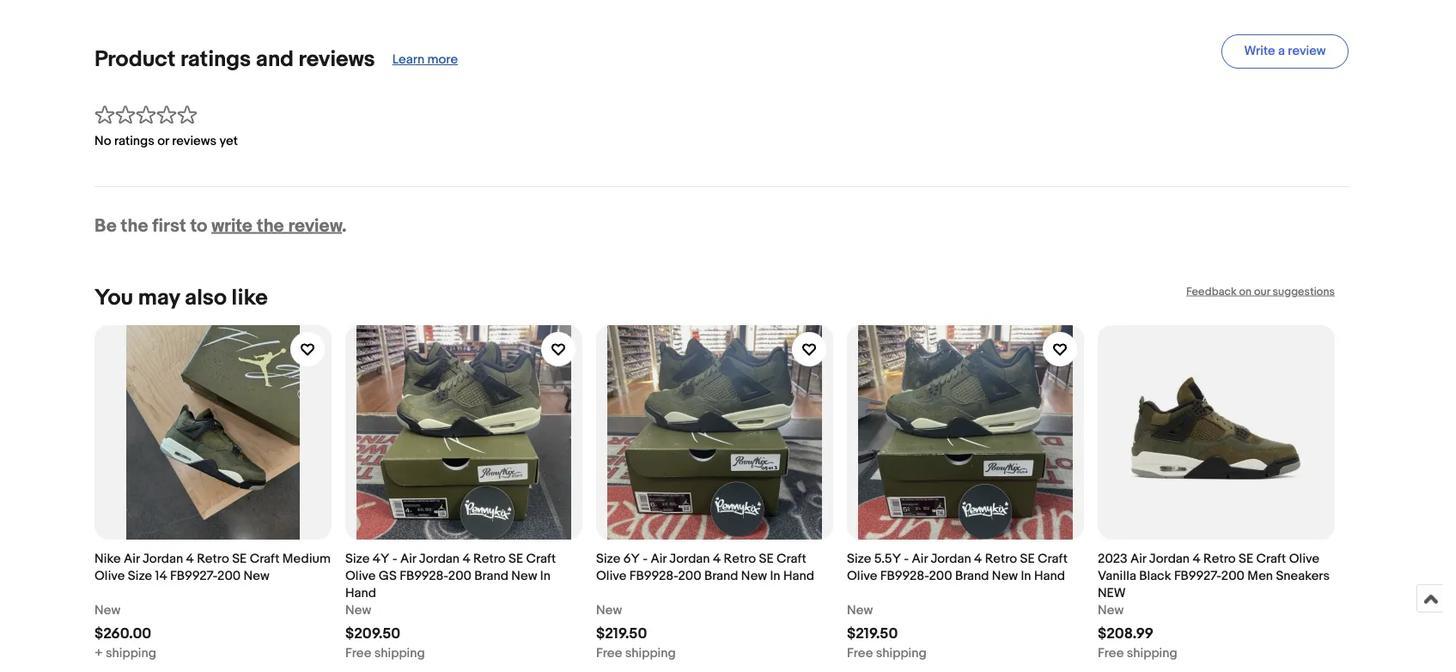 Task type: vqa. For each thing, say whether or not it's contained in the screenshot.


Task type: describe. For each thing, give the bounding box(es) containing it.
olive for size 5.5y - air jordan 4 retro se craft olive fb9928-200 brand new in hand
[[847, 569, 877, 584]]

men
[[1248, 569, 1273, 584]]

6y
[[623, 551, 640, 567]]

ratings for product
[[180, 46, 251, 73]]

ratings for no
[[114, 134, 155, 149]]

1 the from the left
[[121, 215, 148, 237]]

3 free from the left
[[847, 646, 873, 661]]

size 4y - air jordan 4 retro se craft olive gs fb9928-200 brand new in hand new $209.50 free shipping
[[345, 551, 556, 661]]

vanilla
[[1098, 569, 1136, 584]]

se for size 5.5y - air jordan 4 retro se craft olive fb9928-200 brand new in hand
[[1020, 551, 1035, 567]]

yet
[[219, 134, 238, 149]]

craft inside nike air jordan 4 retro se craft medium olive size 14 fb9927-200 new
[[250, 551, 280, 567]]

fb9927- inside nike air jordan 4 retro se craft medium olive size 14 fb9927-200 new
[[170, 569, 217, 584]]

write a review link
[[1221, 34, 1349, 69]]

be
[[94, 215, 117, 237]]

- for size 5.5y - air jordan 4 retro se craft olive fb9928-200 brand new in hand
[[904, 551, 909, 567]]

se for size 6y - air jordan 4 retro se craft olive fb9928-200 brand new in hand
[[759, 551, 774, 567]]

air inside 2023 air jordan 4 retro se craft olive vanilla black fb9927-200 men sneakers new new $208.99 free shipping
[[1130, 551, 1146, 567]]

jordan for size 6y - air jordan 4 retro se craft olive fb9928-200 brand new in hand
[[669, 551, 710, 567]]

$260.00 text field
[[94, 626, 151, 644]]

4 for size 5.5y - air jordan 4 retro se craft olive fb9928-200 brand new in hand
[[974, 551, 982, 567]]

fb9928- for size 5.5y - air jordan 4 retro se craft olive fb9928-200 brand new in hand
[[880, 569, 929, 584]]

200 inside size 4y - air jordan 4 retro se craft olive gs fb9928-200 brand new in hand new $209.50 free shipping
[[448, 569, 472, 584]]

2023
[[1098, 551, 1128, 567]]

olive inside nike air jordan 4 retro se craft medium olive size 14 fb9927-200 new
[[94, 569, 125, 584]]

to
[[190, 215, 207, 237]]

olive for size 4y - air jordan 4 retro se craft olive gs fb9928-200 brand new in hand new $209.50 free shipping
[[345, 569, 376, 584]]

5.5y
[[874, 551, 901, 567]]

new text field for $209.50
[[345, 602, 371, 619]]

brand for size 6y - air jordan 4 retro se craft olive fb9928-200 brand new in hand
[[704, 569, 738, 584]]

product ratings and reviews
[[94, 46, 375, 73]]

reviews for or
[[172, 134, 217, 149]]

$208.99 text field
[[1098, 626, 1154, 644]]

olive for size 6y - air jordan 4 retro se craft olive fb9928-200 brand new in hand
[[596, 569, 627, 584]]

new text field for $208.99
[[1098, 602, 1124, 619]]

jordan for size 4y - air jordan 4 retro se craft olive gs fb9928-200 brand new in hand new $209.50 free shipping
[[419, 551, 460, 567]]

retro for size 5.5y - air jordan 4 retro se craft olive fb9928-200 brand new in hand
[[985, 551, 1017, 567]]

size inside nike air jordan 4 retro se craft medium olive size 14 fb9927-200 new
[[128, 569, 152, 584]]

new inside size 5.5y - air jordan 4 retro se craft olive fb9928-200 brand new in hand
[[992, 569, 1018, 584]]

shipping inside size 4y - air jordan 4 retro se craft olive gs fb9928-200 brand new in hand new $209.50 free shipping
[[374, 646, 425, 661]]

air inside nike air jordan 4 retro se craft medium olive size 14 fb9927-200 new
[[124, 551, 140, 567]]

air for size 4y - air jordan 4 retro se craft olive gs fb9928-200 brand new in hand new $209.50 free shipping
[[400, 551, 416, 567]]

craft inside 2023 air jordan 4 retro se craft olive vanilla black fb9927-200 men sneakers new new $208.99 free shipping
[[1256, 551, 1286, 567]]

you
[[94, 285, 133, 312]]

size 5.5y - air jordan 4 retro se craft olive fb9928-200 brand new in hand
[[847, 551, 1068, 584]]

200 for size 5.5y - air jordan 4 retro se craft olive fb9928-200 brand new in hand
[[929, 569, 952, 584]]

no ratings or reviews yet
[[94, 134, 238, 149]]

learn more link
[[392, 52, 458, 67]]

$260.00
[[94, 626, 151, 644]]

- for size 6y - air jordan 4 retro se craft olive fb9928-200 brand new in hand
[[643, 551, 648, 567]]

+ shipping text field
[[94, 645, 156, 662]]

feedback on our suggestions
[[1186, 285, 1335, 298]]

4y
[[373, 551, 390, 567]]

retro inside nike air jordan 4 retro se craft medium olive size 14 fb9927-200 new
[[197, 551, 229, 567]]

free shipping text field for $219.50
[[847, 645, 927, 662]]

retro for size 6y - air jordan 4 retro se craft olive fb9928-200 brand new in hand
[[724, 551, 756, 567]]

you may also like
[[94, 285, 268, 312]]

sneakers
[[1276, 569, 1330, 584]]

$219.50 text field for size 5.5y - air jordan 4 retro se craft olive fb9928-200 brand new in hand
[[847, 626, 898, 644]]

fb9928- for size 6y - air jordan 4 retro se craft olive fb9928-200 brand new in hand
[[630, 569, 678, 584]]

shipping inside 2023 air jordan 4 retro se craft olive vanilla black fb9927-200 men sneakers new new $208.99 free shipping
[[1127, 646, 1177, 661]]

New text field
[[847, 602, 873, 619]]

also
[[185, 285, 227, 312]]

new
[[1098, 586, 1126, 601]]

retro inside 2023 air jordan 4 retro se craft olive vanilla black fb9927-200 men sneakers new new $208.99 free shipping
[[1204, 551, 1236, 567]]

our
[[1254, 285, 1270, 298]]

1 horizontal spatial review
[[1288, 43, 1326, 59]]

new inside 2023 air jordan 4 retro se craft olive vanilla black fb9927-200 men sneakers new new $208.99 free shipping
[[1098, 603, 1124, 618]]

4 for size 4y - air jordan 4 retro se craft olive gs fb9928-200 brand new in hand new $209.50 free shipping
[[463, 551, 470, 567]]

reviews for and
[[299, 46, 375, 73]]

shipping for size 6y - air jordan 4 retro se craft olive fb9928-200 brand new in hand
[[625, 646, 676, 661]]

craft for size 6y - air jordan 4 retro se craft olive fb9928-200 brand new in hand
[[777, 551, 806, 567]]

craft for size 5.5y - air jordan 4 retro se craft olive fb9928-200 brand new in hand
[[1038, 551, 1068, 567]]

a
[[1278, 43, 1285, 59]]

nike air jordan 4 retro se craft medium olive size 14 fb9927-200 new
[[94, 551, 331, 584]]

size for size 6y - air jordan 4 retro se craft olive fb9928-200 brand new in hand
[[596, 551, 621, 567]]

new $219.50 free shipping for size 6y - air jordan 4 retro se craft olive fb9928-200 brand new in hand
[[596, 603, 676, 661]]

hand inside size 4y - air jordan 4 retro se craft olive gs fb9928-200 brand new in hand new $209.50 free shipping
[[345, 586, 376, 601]]

fb9928- inside size 4y - air jordan 4 retro se craft olive gs fb9928-200 brand new in hand new $209.50 free shipping
[[400, 569, 448, 584]]

new inside nike air jordan 4 retro se craft medium olive size 14 fb9927-200 new
[[244, 569, 270, 584]]

write
[[211, 215, 252, 237]]

new $219.50 free shipping for size 5.5y - air jordan 4 retro se craft olive fb9928-200 brand new in hand
[[847, 603, 927, 661]]



Task type: locate. For each thing, give the bounding box(es) containing it.
new
[[244, 569, 270, 584], [511, 569, 537, 584], [741, 569, 767, 584], [992, 569, 1018, 584], [94, 603, 120, 618], [345, 603, 371, 618], [596, 603, 622, 618], [847, 603, 873, 618], [1098, 603, 1124, 618]]

3 craft from the left
[[777, 551, 806, 567]]

review right a
[[1288, 43, 1326, 59]]

or
[[157, 134, 169, 149]]

new inside new $260.00 + shipping
[[94, 603, 120, 618]]

suggestions
[[1273, 285, 1335, 298]]

2 horizontal spatial -
[[904, 551, 909, 567]]

shipping
[[106, 646, 156, 661], [374, 646, 425, 661], [625, 646, 676, 661], [876, 646, 927, 661], [1127, 646, 1177, 661]]

hand inside size 5.5y - air jordan 4 retro se craft olive fb9928-200 brand new in hand
[[1034, 569, 1065, 584]]

fb9927-
[[170, 569, 217, 584], [1174, 569, 1221, 584]]

3 se from the left
[[759, 551, 774, 567]]

1 retro from the left
[[197, 551, 229, 567]]

1 fb9927- from the left
[[170, 569, 217, 584]]

feedback on our suggestions link
[[1186, 285, 1335, 298]]

3 brand from the left
[[955, 569, 989, 584]]

5 200 from the left
[[1221, 569, 1245, 584]]

$209.50 text field
[[345, 626, 401, 644]]

3 air from the left
[[651, 551, 667, 567]]

5 craft from the left
[[1256, 551, 1286, 567]]

4 shipping from the left
[[876, 646, 927, 661]]

$219.50 up free shipping text field on the left of page
[[596, 626, 647, 644]]

1 horizontal spatial reviews
[[299, 46, 375, 73]]

New text field
[[94, 602, 120, 619], [345, 602, 371, 619], [596, 602, 622, 619], [1098, 602, 1124, 619]]

retro inside size 5.5y - air jordan 4 retro se craft olive fb9928-200 brand new in hand
[[985, 551, 1017, 567]]

size for size 4y - air jordan 4 retro se craft olive gs fb9928-200 brand new in hand new $209.50 free shipping
[[345, 551, 370, 567]]

4 jordan from the left
[[931, 551, 971, 567]]

shipping for nike air jordan 4 retro se craft medium olive size 14 fb9927-200 new
[[106, 646, 156, 661]]

on
[[1239, 285, 1252, 298]]

fb9928- down the 5.5y
[[880, 569, 929, 584]]

200 for 2023 air jordan 4 retro se craft olive vanilla black fb9927-200 men sneakers new new $208.99 free shipping
[[1221, 569, 1245, 584]]

0 horizontal spatial hand
[[345, 586, 376, 601]]

olive down 6y
[[596, 569, 627, 584]]

5 shipping from the left
[[1127, 646, 1177, 661]]

1 vertical spatial review
[[288, 215, 342, 237]]

1 horizontal spatial fb9928-
[[630, 569, 678, 584]]

4
[[186, 551, 194, 567], [463, 551, 470, 567], [713, 551, 721, 567], [974, 551, 982, 567], [1193, 551, 1201, 567]]

1 vertical spatial ratings
[[114, 134, 155, 149]]

size left 6y
[[596, 551, 621, 567]]

jordan for size 5.5y - air jordan 4 retro se craft olive fb9928-200 brand new in hand
[[931, 551, 971, 567]]

2 brand from the left
[[704, 569, 738, 584]]

0 horizontal spatial -
[[392, 551, 397, 567]]

hand for size 5.5y - air jordan 4 retro se craft olive fb9928-200 brand new in hand
[[1034, 569, 1065, 584]]

Free shipping text field
[[596, 645, 676, 662]]

jordan up the black
[[1149, 551, 1190, 567]]

free inside size 4y - air jordan 4 retro se craft olive gs fb9928-200 brand new in hand new $209.50 free shipping
[[345, 646, 371, 661]]

craft
[[250, 551, 280, 567], [526, 551, 556, 567], [777, 551, 806, 567], [1038, 551, 1068, 567], [1256, 551, 1286, 567]]

free shipping text field down $209.50
[[345, 645, 425, 662]]

0 horizontal spatial fb9928-
[[400, 569, 448, 584]]

jordan up 14
[[143, 551, 183, 567]]

ratings
[[180, 46, 251, 73], [114, 134, 155, 149]]

fb9928- inside size 5.5y - air jordan 4 retro se craft olive fb9928-200 brand new in hand
[[880, 569, 929, 584]]

-
[[392, 551, 397, 567], [643, 551, 648, 567], [904, 551, 909, 567]]

1 horizontal spatial $219.50 text field
[[847, 626, 898, 644]]

2 4 from the left
[[463, 551, 470, 567]]

$219.50 for size 6y - air jordan 4 retro se craft olive fb9928-200 brand new in hand
[[596, 626, 647, 644]]

craft inside size 5.5y - air jordan 4 retro se craft olive fb9928-200 brand new in hand
[[1038, 551, 1068, 567]]

$219.50 for size 5.5y - air jordan 4 retro se craft olive fb9928-200 brand new in hand
[[847, 626, 898, 644]]

2 free from the left
[[596, 646, 622, 661]]

3 new text field from the left
[[596, 602, 622, 619]]

free shipping text field down $208.99
[[1098, 645, 1177, 662]]

1 horizontal spatial the
[[257, 215, 284, 237]]

200 inside size 6y - air jordan 4 retro se craft olive fb9928-200 brand new in hand
[[678, 569, 701, 584]]

reviews right and in the left of the page
[[299, 46, 375, 73]]

nike
[[94, 551, 121, 567]]

3 jordan from the left
[[669, 551, 710, 567]]

fb9928- inside size 6y - air jordan 4 retro se craft olive fb9928-200 brand new in hand
[[630, 569, 678, 584]]

2 shipping from the left
[[374, 646, 425, 661]]

.
[[342, 215, 347, 237]]

$219.50 text field up free shipping text field on the left of page
[[596, 626, 647, 644]]

air right the 5.5y
[[912, 551, 928, 567]]

0 horizontal spatial in
[[540, 569, 551, 584]]

free
[[345, 646, 371, 661], [596, 646, 622, 661], [847, 646, 873, 661], [1098, 646, 1124, 661]]

2 200 from the left
[[448, 569, 472, 584]]

0 horizontal spatial the
[[121, 215, 148, 237]]

jordan right 6y
[[669, 551, 710, 567]]

product
[[94, 46, 175, 73]]

2 the from the left
[[257, 215, 284, 237]]

olive down the 5.5y
[[847, 569, 877, 584]]

gs
[[379, 569, 397, 584]]

$219.50
[[596, 626, 647, 644], [847, 626, 898, 644]]

1 free shipping text field from the left
[[345, 645, 425, 662]]

2 fb9927- from the left
[[1174, 569, 1221, 584]]

$209.50
[[345, 626, 401, 644]]

fb9928-
[[400, 569, 448, 584], [630, 569, 678, 584], [880, 569, 929, 584]]

1 fb9928- from the left
[[400, 569, 448, 584]]

1 $219.50 from the left
[[596, 626, 647, 644]]

retro inside size 4y - air jordan 4 retro se craft olive gs fb9928-200 brand new in hand new $209.50 free shipping
[[473, 551, 506, 567]]

air
[[124, 551, 140, 567], [400, 551, 416, 567], [651, 551, 667, 567], [912, 551, 928, 567], [1130, 551, 1146, 567]]

list
[[94, 312, 1349, 665]]

- right 4y on the bottom left
[[392, 551, 397, 567]]

in
[[540, 569, 551, 584], [770, 569, 780, 584], [1021, 569, 1031, 584]]

jordan inside size 5.5y - air jordan 4 retro se craft olive fb9928-200 brand new in hand
[[931, 551, 971, 567]]

0 horizontal spatial ratings
[[114, 134, 155, 149]]

size for size 5.5y - air jordan 4 retro se craft olive fb9928-200 brand new in hand
[[847, 551, 871, 567]]

1 horizontal spatial fb9927-
[[1174, 569, 1221, 584]]

1 vertical spatial reviews
[[172, 134, 217, 149]]

1 $219.50 text field from the left
[[596, 626, 647, 644]]

se inside size 6y - air jordan 4 retro se craft olive fb9928-200 brand new in hand
[[759, 551, 774, 567]]

- for size 4y - air jordan 4 retro se craft olive gs fb9928-200 brand new in hand new $209.50 free shipping
[[392, 551, 397, 567]]

0 vertical spatial review
[[1288, 43, 1326, 59]]

1 horizontal spatial $219.50
[[847, 626, 898, 644]]

1 horizontal spatial -
[[643, 551, 648, 567]]

reviews right or
[[172, 134, 217, 149]]

craft for size 4y - air jordan 4 retro se craft olive gs fb9928-200 brand new in hand new $209.50 free shipping
[[526, 551, 556, 567]]

- inside size 6y - air jordan 4 retro se craft olive fb9928-200 brand new in hand
[[643, 551, 648, 567]]

4 inside size 6y - air jordan 4 retro se craft olive fb9928-200 brand new in hand
[[713, 551, 721, 567]]

size left 14
[[128, 569, 152, 584]]

4 se from the left
[[1020, 551, 1035, 567]]

Free shipping text field
[[345, 645, 425, 662], [847, 645, 927, 662], [1098, 645, 1177, 662]]

air for size 5.5y - air jordan 4 retro se craft olive fb9928-200 brand new in hand
[[912, 551, 928, 567]]

200 inside 2023 air jordan 4 retro se craft olive vanilla black fb9927-200 men sneakers new new $208.99 free shipping
[[1221, 569, 1245, 584]]

2 new $219.50 free shipping from the left
[[847, 603, 927, 661]]

0 horizontal spatial $219.50
[[596, 626, 647, 644]]

jordan
[[143, 551, 183, 567], [419, 551, 460, 567], [669, 551, 710, 567], [931, 551, 971, 567], [1149, 551, 1190, 567]]

brand
[[474, 569, 508, 584], [704, 569, 738, 584], [955, 569, 989, 584]]

1 - from the left
[[392, 551, 397, 567]]

1 in from the left
[[540, 569, 551, 584]]

200 for size 6y - air jordan 4 retro se craft olive fb9928-200 brand new in hand
[[678, 569, 701, 584]]

list containing $260.00
[[94, 312, 1349, 665]]

1 air from the left
[[124, 551, 140, 567]]

se inside 2023 air jordan 4 retro se craft olive vanilla black fb9927-200 men sneakers new new $208.99 free shipping
[[1239, 551, 1253, 567]]

0 horizontal spatial free shipping text field
[[345, 645, 425, 662]]

in inside size 5.5y - air jordan 4 retro se craft olive fb9928-200 brand new in hand
[[1021, 569, 1031, 584]]

1 brand from the left
[[474, 569, 508, 584]]

4 inside 2023 air jordan 4 retro se craft olive vanilla black fb9927-200 men sneakers new new $208.99 free shipping
[[1193, 551, 1201, 567]]

2023 air jordan 4 retro se craft olive vanilla black fb9927-200 men sneakers new new $208.99 free shipping
[[1098, 551, 1330, 661]]

jordan right 4y on the bottom left
[[419, 551, 460, 567]]

0 horizontal spatial $219.50 text field
[[596, 626, 647, 644]]

new text field up $260.00 on the left
[[94, 602, 120, 619]]

air right 4y on the bottom left
[[400, 551, 416, 567]]

review
[[1288, 43, 1326, 59], [288, 215, 342, 237]]

2 - from the left
[[643, 551, 648, 567]]

5 4 from the left
[[1193, 551, 1201, 567]]

new $260.00 + shipping
[[94, 603, 156, 661]]

3 free shipping text field from the left
[[1098, 645, 1177, 662]]

3 200 from the left
[[678, 569, 701, 584]]

2 air from the left
[[400, 551, 416, 567]]

size inside size 4y - air jordan 4 retro se craft olive gs fb9928-200 brand new in hand new $209.50 free shipping
[[345, 551, 370, 567]]

in for size 5.5y - air jordan 4 retro se craft olive fb9928-200 brand new in hand
[[1021, 569, 1031, 584]]

jordan inside nike air jordan 4 retro se craft medium olive size 14 fb9927-200 new
[[143, 551, 183, 567]]

0 vertical spatial reviews
[[299, 46, 375, 73]]

se for size 4y - air jordan 4 retro se craft olive gs fb9928-200 brand new in hand new $209.50 free shipping
[[509, 551, 523, 567]]

new text field down new
[[1098, 602, 1124, 619]]

new $219.50 free shipping down the 5.5y
[[847, 603, 927, 661]]

5 jordan from the left
[[1149, 551, 1190, 567]]

air inside size 6y - air jordan 4 retro se craft olive fb9928-200 brand new in hand
[[651, 551, 667, 567]]

in inside size 4y - air jordan 4 retro se craft olive gs fb9928-200 brand new in hand new $209.50 free shipping
[[540, 569, 551, 584]]

5 retro from the left
[[1204, 551, 1236, 567]]

the
[[121, 215, 148, 237], [257, 215, 284, 237]]

4 craft from the left
[[1038, 551, 1068, 567]]

2 se from the left
[[509, 551, 523, 567]]

new text field up $209.50
[[345, 602, 371, 619]]

brand inside size 6y - air jordan 4 retro se craft olive fb9928-200 brand new in hand
[[704, 569, 738, 584]]

free inside 2023 air jordan 4 retro se craft olive vanilla black fb9927-200 men sneakers new new $208.99 free shipping
[[1098, 646, 1124, 661]]

2 new text field from the left
[[345, 602, 371, 619]]

1 horizontal spatial free shipping text field
[[847, 645, 927, 662]]

2 horizontal spatial free shipping text field
[[1098, 645, 1177, 662]]

1 4 from the left
[[186, 551, 194, 567]]

fb9928- right gs
[[400, 569, 448, 584]]

jordan right the 5.5y
[[931, 551, 971, 567]]

size inside size 5.5y - air jordan 4 retro se craft olive fb9928-200 brand new in hand
[[847, 551, 871, 567]]

free shipping text field for $208.99
[[1098, 645, 1177, 662]]

200
[[217, 569, 241, 584], [448, 569, 472, 584], [678, 569, 701, 584], [929, 569, 952, 584], [1221, 569, 1245, 584]]

new inside size 6y - air jordan 4 retro se craft olive fb9928-200 brand new in hand
[[741, 569, 767, 584]]

learn more
[[392, 52, 458, 67]]

brand for size 5.5y - air jordan 4 retro se craft olive fb9928-200 brand new in hand
[[955, 569, 989, 584]]

3 4 from the left
[[713, 551, 721, 567]]

5 air from the left
[[1130, 551, 1146, 567]]

olive inside size 5.5y - air jordan 4 retro se craft olive fb9928-200 brand new in hand
[[847, 569, 877, 584]]

olive inside 2023 air jordan 4 retro se craft olive vanilla black fb9927-200 men sneakers new new $208.99 free shipping
[[1289, 551, 1320, 567]]

fb9927- right 14
[[170, 569, 217, 584]]

free shipping text field for $209.50
[[345, 645, 425, 662]]

in inside size 6y - air jordan 4 retro se craft olive fb9928-200 brand new in hand
[[770, 569, 780, 584]]

2 horizontal spatial brand
[[955, 569, 989, 584]]

4 new text field from the left
[[1098, 602, 1124, 619]]

4 free from the left
[[1098, 646, 1124, 661]]

1 horizontal spatial in
[[770, 569, 780, 584]]

air up the black
[[1130, 551, 1146, 567]]

and
[[256, 46, 294, 73]]

0 horizontal spatial fb9927-
[[170, 569, 217, 584]]

be the first to write the review .
[[94, 215, 347, 237]]

retro
[[197, 551, 229, 567], [473, 551, 506, 567], [724, 551, 756, 567], [985, 551, 1017, 567], [1204, 551, 1236, 567]]

- inside size 5.5y - air jordan 4 retro se craft olive fb9928-200 brand new in hand
[[904, 551, 909, 567]]

review right write
[[288, 215, 342, 237]]

the right be
[[121, 215, 148, 237]]

2 horizontal spatial hand
[[1034, 569, 1065, 584]]

air for size 6y - air jordan 4 retro se craft olive fb9928-200 brand new in hand
[[651, 551, 667, 567]]

size left the 5.5y
[[847, 551, 871, 567]]

jordan inside size 6y - air jordan 4 retro se craft olive fb9928-200 brand new in hand
[[669, 551, 710, 567]]

write a review
[[1244, 43, 1326, 59]]

se inside size 4y - air jordan 4 retro se craft olive gs fb9928-200 brand new in hand new $209.50 free shipping
[[509, 551, 523, 567]]

3 retro from the left
[[724, 551, 756, 567]]

new text field for $260.00
[[94, 602, 120, 619]]

2 $219.50 from the left
[[847, 626, 898, 644]]

size
[[345, 551, 370, 567], [596, 551, 621, 567], [847, 551, 871, 567], [128, 569, 152, 584]]

ratings left or
[[114, 134, 155, 149]]

+
[[94, 646, 103, 661]]

shipping for size 5.5y - air jordan 4 retro se craft olive fb9928-200 brand new in hand
[[876, 646, 927, 661]]

hand
[[783, 569, 814, 584], [1034, 569, 1065, 584], [345, 586, 376, 601]]

new text field up free shipping text field on the left of page
[[596, 602, 622, 619]]

in for size 6y - air jordan 4 retro se craft olive fb9928-200 brand new in hand
[[770, 569, 780, 584]]

$219.50 down new text box
[[847, 626, 898, 644]]

0 horizontal spatial reviews
[[172, 134, 217, 149]]

14
[[155, 569, 167, 584]]

200 inside size 5.5y - air jordan 4 retro se craft olive fb9928-200 brand new in hand
[[929, 569, 952, 584]]

1 craft from the left
[[250, 551, 280, 567]]

5 se from the left
[[1239, 551, 1253, 567]]

jordan inside 2023 air jordan 4 retro se craft olive vanilla black fb9927-200 men sneakers new new $208.99 free shipping
[[1149, 551, 1190, 567]]

- right 6y
[[643, 551, 648, 567]]

1 horizontal spatial ratings
[[180, 46, 251, 73]]

0 vertical spatial ratings
[[180, 46, 251, 73]]

2 horizontal spatial in
[[1021, 569, 1031, 584]]

may
[[138, 285, 180, 312]]

new $219.50 free shipping
[[596, 603, 676, 661], [847, 603, 927, 661]]

4 air from the left
[[912, 551, 928, 567]]

the right write
[[257, 215, 284, 237]]

jordan inside size 4y - air jordan 4 retro se craft olive gs fb9928-200 brand new in hand new $209.50 free shipping
[[419, 551, 460, 567]]

$208.99
[[1098, 626, 1154, 644]]

1 horizontal spatial brand
[[704, 569, 738, 584]]

200 inside nike air jordan 4 retro se craft medium olive size 14 fb9927-200 new
[[217, 569, 241, 584]]

feedback
[[1186, 285, 1237, 298]]

brand inside size 4y - air jordan 4 retro se craft olive gs fb9928-200 brand new in hand new $209.50 free shipping
[[474, 569, 508, 584]]

0 horizontal spatial new $219.50 free shipping
[[596, 603, 676, 661]]

hand for size 6y - air jordan 4 retro se craft olive fb9928-200 brand new in hand
[[783, 569, 814, 584]]

4 4 from the left
[[974, 551, 982, 567]]

2 free shipping text field from the left
[[847, 645, 927, 662]]

2 retro from the left
[[473, 551, 506, 567]]

write the review link
[[211, 215, 342, 237]]

2 $219.50 text field from the left
[[847, 626, 898, 644]]

learn
[[392, 52, 424, 67]]

olive inside size 6y - air jordan 4 retro se craft olive fb9928-200 brand new in hand
[[596, 569, 627, 584]]

1 shipping from the left
[[106, 646, 156, 661]]

write
[[1244, 43, 1275, 59]]

new $219.50 free shipping down 6y
[[596, 603, 676, 661]]

2 fb9928- from the left
[[630, 569, 678, 584]]

like
[[232, 285, 268, 312]]

2 craft from the left
[[526, 551, 556, 567]]

olive down 4y on the bottom left
[[345, 569, 376, 584]]

0 horizontal spatial review
[[288, 215, 342, 237]]

4 200 from the left
[[929, 569, 952, 584]]

hand inside size 6y - air jordan 4 retro se craft olive fb9928-200 brand new in hand
[[783, 569, 814, 584]]

- inside size 4y - air jordan 4 retro se craft olive gs fb9928-200 brand new in hand new $209.50 free shipping
[[392, 551, 397, 567]]

brand inside size 5.5y - air jordan 4 retro se craft olive fb9928-200 brand new in hand
[[955, 569, 989, 584]]

retro for size 4y - air jordan 4 retro se craft olive gs fb9928-200 brand new in hand new $209.50 free shipping
[[473, 551, 506, 567]]

1 200 from the left
[[217, 569, 241, 584]]

new text field for $219.50
[[596, 602, 622, 619]]

fb9927- right the black
[[1174, 569, 1221, 584]]

size left 4y on the bottom left
[[345, 551, 370, 567]]

size inside size 6y - air jordan 4 retro se craft olive fb9928-200 brand new in hand
[[596, 551, 621, 567]]

1 free from the left
[[345, 646, 371, 661]]

craft inside size 4y - air jordan 4 retro se craft olive gs fb9928-200 brand new in hand new $209.50 free shipping
[[526, 551, 556, 567]]

first
[[152, 215, 186, 237]]

4 inside size 5.5y - air jordan 4 retro se craft olive fb9928-200 brand new in hand
[[974, 551, 982, 567]]

olive inside size 4y - air jordan 4 retro se craft olive gs fb9928-200 brand new in hand new $209.50 free shipping
[[345, 569, 376, 584]]

ratings left and in the left of the page
[[180, 46, 251, 73]]

shipping inside new $260.00 + shipping
[[106, 646, 156, 661]]

retro inside size 6y - air jordan 4 retro se craft olive fb9928-200 brand new in hand
[[724, 551, 756, 567]]

$219.50 text field
[[596, 626, 647, 644], [847, 626, 898, 644]]

free shipping text field down new text box
[[847, 645, 927, 662]]

air right 6y
[[651, 551, 667, 567]]

reviews
[[299, 46, 375, 73], [172, 134, 217, 149]]

air inside size 5.5y - air jordan 4 retro se craft olive fb9928-200 brand new in hand
[[912, 551, 928, 567]]

air inside size 4y - air jordan 4 retro se craft olive gs fb9928-200 brand new in hand new $209.50 free shipping
[[400, 551, 416, 567]]

medium
[[282, 551, 331, 567]]

$219.50 text field for size 6y - air jordan 4 retro se craft olive fb9928-200 brand new in hand
[[596, 626, 647, 644]]

olive
[[1289, 551, 1320, 567], [94, 569, 125, 584], [345, 569, 376, 584], [596, 569, 627, 584], [847, 569, 877, 584]]

3 - from the left
[[904, 551, 909, 567]]

olive up sneakers
[[1289, 551, 1320, 567]]

4 inside size 4y - air jordan 4 retro se craft olive gs fb9928-200 brand new in hand new $209.50 free shipping
[[463, 551, 470, 567]]

1 jordan from the left
[[143, 551, 183, 567]]

4 for size 6y - air jordan 4 retro se craft olive fb9928-200 brand new in hand
[[713, 551, 721, 567]]

fb9928- down 6y
[[630, 569, 678, 584]]

3 shipping from the left
[[625, 646, 676, 661]]

1 new $219.50 free shipping from the left
[[596, 603, 676, 661]]

4 inside nike air jordan 4 retro se craft medium olive size 14 fb9927-200 new
[[186, 551, 194, 567]]

0 horizontal spatial brand
[[474, 569, 508, 584]]

1 se from the left
[[232, 551, 247, 567]]

olive down nike
[[94, 569, 125, 584]]

2 jordan from the left
[[419, 551, 460, 567]]

2 horizontal spatial fb9928-
[[880, 569, 929, 584]]

se
[[232, 551, 247, 567], [509, 551, 523, 567], [759, 551, 774, 567], [1020, 551, 1035, 567], [1239, 551, 1253, 567]]

craft inside size 6y - air jordan 4 retro se craft olive fb9928-200 brand new in hand
[[777, 551, 806, 567]]

3 in from the left
[[1021, 569, 1031, 584]]

black
[[1139, 569, 1171, 584]]

$219.50 text field down new text box
[[847, 626, 898, 644]]

se inside nike air jordan 4 retro se craft medium olive size 14 fb9927-200 new
[[232, 551, 247, 567]]

fb9927- inside 2023 air jordan 4 retro se craft olive vanilla black fb9927-200 men sneakers new new $208.99 free shipping
[[1174, 569, 1221, 584]]

more
[[427, 52, 458, 67]]

4 retro from the left
[[985, 551, 1017, 567]]

size 6y - air jordan 4 retro se craft olive fb9928-200 brand new in hand
[[596, 551, 814, 584]]

no
[[94, 134, 111, 149]]

1 horizontal spatial hand
[[783, 569, 814, 584]]

1 horizontal spatial new $219.50 free shipping
[[847, 603, 927, 661]]

3 fb9928- from the left
[[880, 569, 929, 584]]

se inside size 5.5y - air jordan 4 retro se craft olive fb9928-200 brand new in hand
[[1020, 551, 1035, 567]]

- right the 5.5y
[[904, 551, 909, 567]]

2 in from the left
[[770, 569, 780, 584]]

air right nike
[[124, 551, 140, 567]]

1 new text field from the left
[[94, 602, 120, 619]]



